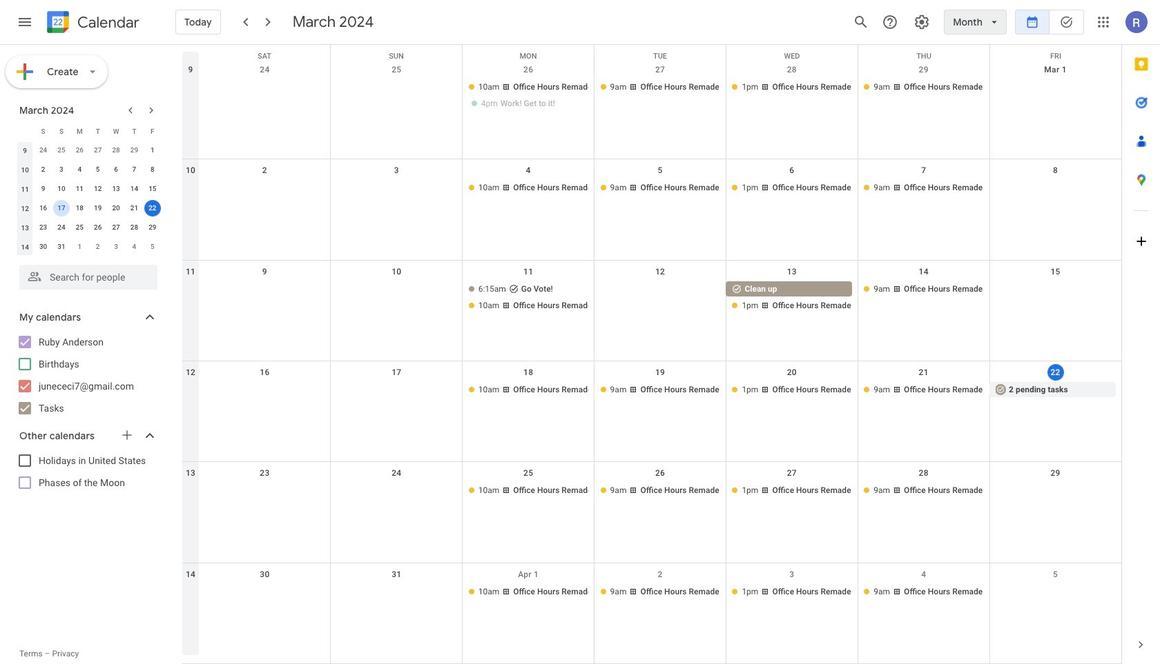 Task type: vqa. For each thing, say whether or not it's contained in the screenshot.
28 in the row
no



Task type: locate. For each thing, give the bounding box(es) containing it.
april 1 element
[[71, 239, 88, 255]]

13 element
[[108, 181, 124, 197]]

18 element
[[71, 200, 88, 217]]

24 element
[[53, 220, 70, 236]]

Search for people text field
[[28, 265, 149, 290]]

25 element
[[71, 220, 88, 236]]

31 element
[[53, 239, 70, 255]]

april 2 element
[[90, 239, 106, 255]]

tab list
[[1122, 45, 1160, 626]]

23 element
[[35, 220, 51, 236]]

other calendars list
[[3, 450, 171, 494]]

march 2024 grid
[[13, 122, 162, 257]]

19 element
[[90, 200, 106, 217]]

april 4 element
[[126, 239, 143, 255]]

None search field
[[0, 260, 171, 290]]

row group inside march 2024 grid
[[16, 141, 162, 257]]

february 27 element
[[90, 142, 106, 159]]

26 element
[[90, 220, 106, 236]]

30 element
[[35, 239, 51, 255]]

3 element
[[53, 162, 70, 178]]

21 element
[[126, 200, 143, 217]]

22, today element
[[144, 200, 161, 217]]

february 26 element
[[71, 142, 88, 159]]

heading
[[75, 14, 139, 31]]

20 element
[[108, 200, 124, 217]]

add other calendars image
[[120, 429, 134, 443]]

cell
[[199, 79, 331, 113], [331, 79, 462, 113], [462, 79, 594, 113], [990, 79, 1121, 113], [199, 180, 331, 197], [331, 180, 462, 197], [990, 180, 1121, 197], [52, 199, 71, 218], [143, 199, 162, 218], [199, 281, 331, 315], [331, 281, 462, 315], [462, 281, 594, 315], [594, 281, 726, 315], [726, 281, 858, 315], [990, 281, 1121, 315], [199, 383, 331, 399], [331, 383, 462, 399], [199, 484, 331, 500], [331, 484, 462, 500], [990, 484, 1121, 500], [199, 585, 331, 601], [331, 585, 462, 601], [990, 585, 1121, 601]]

column header
[[16, 122, 34, 141]]

1 element
[[144, 142, 161, 159]]

april 3 element
[[108, 239, 124, 255]]

main drawer image
[[17, 14, 33, 30]]

28 element
[[126, 220, 143, 236]]

15 element
[[144, 181, 161, 197]]

row
[[182, 45, 1121, 66], [182, 59, 1121, 160], [16, 122, 162, 141], [16, 141, 162, 160], [182, 160, 1121, 261], [16, 160, 162, 180], [16, 180, 162, 199], [16, 199, 162, 218], [16, 218, 162, 238], [16, 238, 162, 257], [182, 261, 1121, 362], [182, 362, 1121, 463], [182, 463, 1121, 564], [182, 564, 1121, 665]]

grid
[[182, 45, 1121, 665]]

row group
[[16, 141, 162, 257]]

february 24 element
[[35, 142, 51, 159]]

17 element
[[53, 200, 70, 217]]



Task type: describe. For each thing, give the bounding box(es) containing it.
11 element
[[71, 181, 88, 197]]

my calendars list
[[3, 331, 171, 420]]

2 element
[[35, 162, 51, 178]]

14 element
[[126, 181, 143, 197]]

10 element
[[53, 181, 70, 197]]

27 element
[[108, 220, 124, 236]]

8 element
[[144, 162, 161, 178]]

april 5 element
[[144, 239, 161, 255]]

february 29 element
[[126, 142, 143, 159]]

29 element
[[144, 220, 161, 236]]

calendar element
[[44, 8, 139, 39]]

heading inside calendar 'element'
[[75, 14, 139, 31]]

february 25 element
[[53, 142, 70, 159]]

february 28 element
[[108, 142, 124, 159]]

12 element
[[90, 181, 106, 197]]

settings menu image
[[914, 14, 930, 30]]

16 element
[[35, 200, 51, 217]]

column header inside march 2024 grid
[[16, 122, 34, 141]]

4 element
[[71, 162, 88, 178]]

9 element
[[35, 181, 51, 197]]

5 element
[[90, 162, 106, 178]]

6 element
[[108, 162, 124, 178]]

7 element
[[126, 162, 143, 178]]



